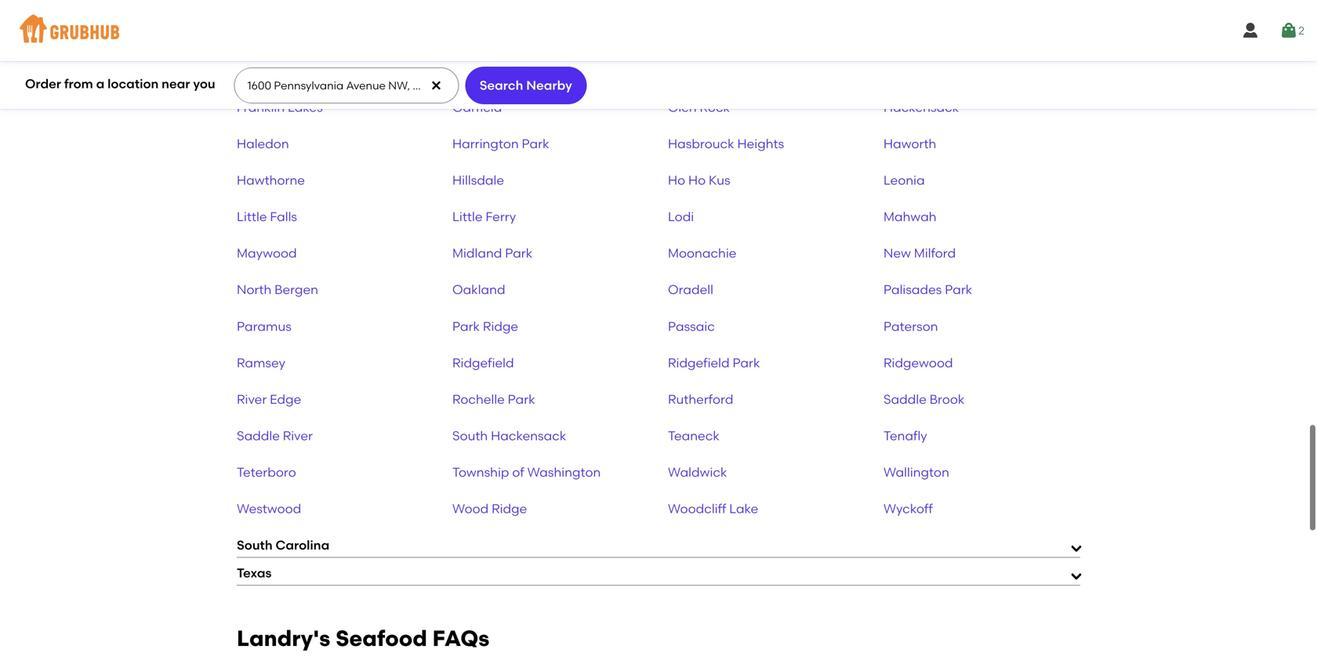 Task type: vqa. For each thing, say whether or not it's contained in the screenshot.
"HARRINGTON"
yes



Task type: locate. For each thing, give the bounding box(es) containing it.
0 vertical spatial svg image
[[1280, 21, 1299, 40]]

haworth link
[[884, 136, 937, 151]]

north bergen
[[237, 282, 318, 297]]

1 vertical spatial river
[[283, 428, 313, 443]]

park down ferry
[[505, 246, 533, 261]]

tenafly link
[[884, 428, 928, 443]]

haledon link
[[237, 136, 289, 151]]

park up rutherford link
[[733, 355, 760, 370]]

garfield link
[[453, 100, 502, 115]]

0 vertical spatial river
[[237, 392, 267, 407]]

teterboro link
[[237, 465, 296, 480]]

south down rochelle
[[453, 428, 488, 443]]

park ridge link
[[453, 319, 519, 334]]

brook
[[930, 392, 965, 407]]

little falls link
[[237, 209, 297, 224]]

river edge link
[[237, 392, 301, 407]]

1 horizontal spatial saddle
[[884, 392, 927, 407]]

hackensack up township of washington
[[491, 428, 567, 443]]

saddle up tenafly
[[884, 392, 927, 407]]

park for midland park
[[505, 246, 533, 261]]

river down edge
[[283, 428, 313, 443]]

fairview link
[[668, 63, 719, 78]]

little left 'falls'
[[237, 209, 267, 224]]

1 horizontal spatial little
[[453, 209, 483, 224]]

svg image inside '2' button
[[1280, 21, 1299, 40]]

0 horizontal spatial saddle
[[237, 428, 280, 443]]

south hackensack link
[[453, 428, 567, 443]]

0 horizontal spatial svg image
[[430, 79, 443, 92]]

wood ridge
[[453, 501, 527, 516]]

wallington link
[[884, 465, 950, 480]]

bergen
[[275, 282, 318, 297]]

1 ho from the left
[[668, 173, 686, 188]]

search nearby
[[480, 78, 572, 93]]

Search Address search field
[[234, 68, 458, 103]]

glen rock link
[[668, 100, 730, 115]]

hackensack down lee
[[884, 100, 959, 115]]

westwood
[[237, 501, 301, 516]]

milford
[[914, 246, 956, 261]]

1 vertical spatial saddle
[[237, 428, 280, 443]]

park up south hackensack
[[508, 392, 536, 407]]

location
[[108, 76, 159, 92]]

0 horizontal spatial south
[[237, 538, 273, 553]]

1 horizontal spatial svg image
[[1280, 21, 1299, 40]]

you
[[193, 76, 215, 92]]

ridgefield link
[[453, 355, 514, 370]]

ho up lodi "link" at the top right of the page
[[668, 173, 686, 188]]

0 horizontal spatial little
[[237, 209, 267, 224]]

hillsdale
[[453, 173, 504, 188]]

ridgefield up rutherford link
[[668, 355, 730, 370]]

waldwick link
[[668, 465, 728, 480]]

midland park
[[453, 246, 533, 261]]

little for little ferry
[[453, 209, 483, 224]]

rochelle park link
[[453, 392, 536, 407]]

palisades park link
[[884, 282, 973, 297]]

wallington
[[884, 465, 950, 480]]

fort
[[884, 63, 908, 78]]

ridge down "of"
[[492, 501, 527, 516]]

1 horizontal spatial ho
[[689, 173, 706, 188]]

hackensack link
[[884, 100, 959, 115]]

0 vertical spatial saddle
[[884, 392, 927, 407]]

oakland link
[[453, 282, 506, 297]]

0 vertical spatial ridge
[[483, 319, 519, 334]]

heights
[[738, 136, 785, 151]]

1 horizontal spatial ridgefield
[[668, 355, 730, 370]]

franklin lakes
[[237, 100, 323, 115]]

midland
[[453, 246, 502, 261]]

south for south hackensack
[[453, 428, 488, 443]]

0 horizontal spatial ho
[[668, 173, 686, 188]]

park for palisades park
[[945, 282, 973, 297]]

teaneck
[[668, 428, 720, 443]]

ridgewood link
[[884, 355, 953, 370]]

river
[[237, 392, 267, 407], [283, 428, 313, 443]]

hasbrouck
[[668, 136, 735, 151]]

2
[[1299, 24, 1305, 37]]

fair lawn link
[[453, 63, 511, 78]]

new
[[884, 246, 911, 261]]

fairview
[[668, 63, 719, 78]]

wyckoff
[[884, 501, 933, 516]]

edge
[[270, 392, 301, 407]]

ho ho kus
[[668, 173, 731, 188]]

river left edge
[[237, 392, 267, 407]]

township of washington
[[453, 465, 601, 480]]

ridgefield park link
[[668, 355, 760, 370]]

svg image
[[1280, 21, 1299, 40], [430, 79, 443, 92]]

fort lee link
[[884, 63, 933, 78]]

south up texas at bottom left
[[237, 538, 273, 553]]

ridge up ridgefield link on the left of page
[[483, 319, 519, 334]]

hawthorne
[[237, 173, 305, 188]]

1 vertical spatial hackensack
[[491, 428, 567, 443]]

ridge for park ridge
[[483, 319, 519, 334]]

saddle up teterboro
[[237, 428, 280, 443]]

svg image
[[1242, 21, 1261, 40]]

0 horizontal spatial ridgefield
[[453, 355, 514, 370]]

seafood
[[336, 626, 427, 652]]

ridge
[[483, 319, 519, 334], [492, 501, 527, 516]]

mahwah link
[[884, 209, 937, 224]]

2 button
[[1280, 16, 1305, 45]]

0 vertical spatial south
[[453, 428, 488, 443]]

2 ridgefield from the left
[[668, 355, 730, 370]]

waldwick
[[668, 465, 728, 480]]

ho left kus
[[689, 173, 706, 188]]

south
[[453, 428, 488, 443], [237, 538, 273, 553]]

2 little from the left
[[453, 209, 483, 224]]

1 vertical spatial south
[[237, 538, 273, 553]]

ridgefield
[[453, 355, 514, 370], [668, 355, 730, 370]]

1 little from the left
[[237, 209, 267, 224]]

1 ridgefield from the left
[[453, 355, 514, 370]]

ridgefield down park ridge
[[453, 355, 514, 370]]

little left ferry
[[453, 209, 483, 224]]

paramus link
[[237, 319, 292, 334]]

westwood link
[[237, 501, 301, 516]]

oakland
[[453, 282, 506, 297]]

park down milford
[[945, 282, 973, 297]]

ridgefield for ridgefield link on the left of page
[[453, 355, 514, 370]]

order from a location near you
[[25, 76, 215, 92]]

mahwah
[[884, 209, 937, 224]]

fort lee
[[884, 63, 933, 78]]

1 horizontal spatial south
[[453, 428, 488, 443]]

1 horizontal spatial hackensack
[[884, 100, 959, 115]]

haworth
[[884, 136, 937, 151]]

hawthorne link
[[237, 173, 305, 188]]

maywood link
[[237, 246, 297, 261]]

kus
[[709, 173, 731, 188]]

carolina
[[276, 538, 330, 553]]

tenafly
[[884, 428, 928, 443]]

saddle for saddle river
[[237, 428, 280, 443]]

park right harrington
[[522, 136, 550, 151]]

1 vertical spatial ridge
[[492, 501, 527, 516]]



Task type: describe. For each thing, give the bounding box(es) containing it.
search nearby button
[[465, 67, 587, 104]]

glen
[[668, 100, 697, 115]]

passaic
[[668, 319, 715, 334]]

north bergen link
[[237, 282, 318, 297]]

of
[[512, 465, 525, 480]]

ridge for wood ridge
[[492, 501, 527, 516]]

glen rock
[[668, 100, 730, 115]]

little ferry
[[453, 209, 516, 224]]

paramus
[[237, 319, 292, 334]]

lake
[[730, 501, 759, 516]]

hasbrouck heights link
[[668, 136, 785, 151]]

ferry
[[486, 209, 516, 224]]

park ridge
[[453, 319, 519, 334]]

haledon
[[237, 136, 289, 151]]

new milford link
[[884, 246, 956, 261]]

lakes
[[288, 100, 323, 115]]

garfield
[[453, 100, 502, 115]]

saddle brook link
[[884, 392, 965, 407]]

new milford
[[884, 246, 956, 261]]

teterboro
[[237, 465, 296, 480]]

wood
[[453, 501, 489, 516]]

passaic link
[[668, 319, 715, 334]]

lee
[[911, 63, 933, 78]]

moonachie link
[[668, 246, 737, 261]]

township of washington link
[[453, 465, 601, 480]]

palisades park
[[884, 282, 973, 297]]

texas
[[237, 566, 272, 581]]

ridgefield park
[[668, 355, 760, 370]]

landry's
[[237, 626, 331, 652]]

palisades
[[884, 282, 942, 297]]

0 horizontal spatial hackensack
[[491, 428, 567, 443]]

harrington
[[453, 136, 519, 151]]

near
[[162, 76, 190, 92]]

north
[[237, 282, 272, 297]]

0 horizontal spatial river
[[237, 392, 267, 407]]

1 vertical spatial svg image
[[430, 79, 443, 92]]

landry's seafood faqs
[[237, 626, 490, 652]]

harrington park link
[[453, 136, 550, 151]]

main navigation navigation
[[0, 0, 1318, 61]]

order
[[25, 76, 61, 92]]

lawn
[[479, 63, 511, 78]]

lodi link
[[668, 209, 694, 224]]

little for little falls
[[237, 209, 267, 224]]

south hackensack
[[453, 428, 567, 443]]

woodcliff lake link
[[668, 501, 759, 516]]

rutherford
[[668, 392, 734, 407]]

little falls
[[237, 209, 297, 224]]

washington
[[528, 465, 601, 480]]

wood ridge link
[[453, 501, 527, 516]]

midland park link
[[453, 246, 533, 261]]

saddle for saddle brook
[[884, 392, 927, 407]]

ramsey
[[237, 355, 286, 370]]

teaneck link
[[668, 428, 720, 443]]

rochelle park
[[453, 392, 536, 407]]

ridgefield for ridgefield park
[[668, 355, 730, 370]]

south for south carolina
[[237, 538, 273, 553]]

river edge
[[237, 392, 301, 407]]

park for rochelle park
[[508, 392, 536, 407]]

faqs
[[433, 626, 490, 652]]

hillsdale link
[[453, 173, 504, 188]]

paterson
[[884, 319, 939, 334]]

rock
[[700, 100, 730, 115]]

park for harrington park
[[522, 136, 550, 151]]

cliffs
[[308, 63, 338, 78]]

paterson link
[[884, 319, 939, 334]]

fair
[[453, 63, 476, 78]]

a
[[96, 76, 105, 92]]

hasbrouck heights
[[668, 136, 785, 151]]

little ferry link
[[453, 209, 516, 224]]

1 horizontal spatial river
[[283, 428, 313, 443]]

maywood
[[237, 246, 297, 261]]

township
[[453, 465, 509, 480]]

0 vertical spatial hackensack
[[884, 100, 959, 115]]

south carolina
[[237, 538, 330, 553]]

oradell link
[[668, 282, 714, 297]]

leonia
[[884, 173, 925, 188]]

saddle river
[[237, 428, 313, 443]]

englewood
[[237, 63, 305, 78]]

franklin
[[237, 100, 285, 115]]

leonia link
[[884, 173, 925, 188]]

park down oakland link
[[453, 319, 480, 334]]

2 ho from the left
[[689, 173, 706, 188]]

falls
[[270, 209, 297, 224]]

englewood cliffs link
[[237, 63, 338, 78]]

park for ridgefield park
[[733, 355, 760, 370]]

lodi
[[668, 209, 694, 224]]



